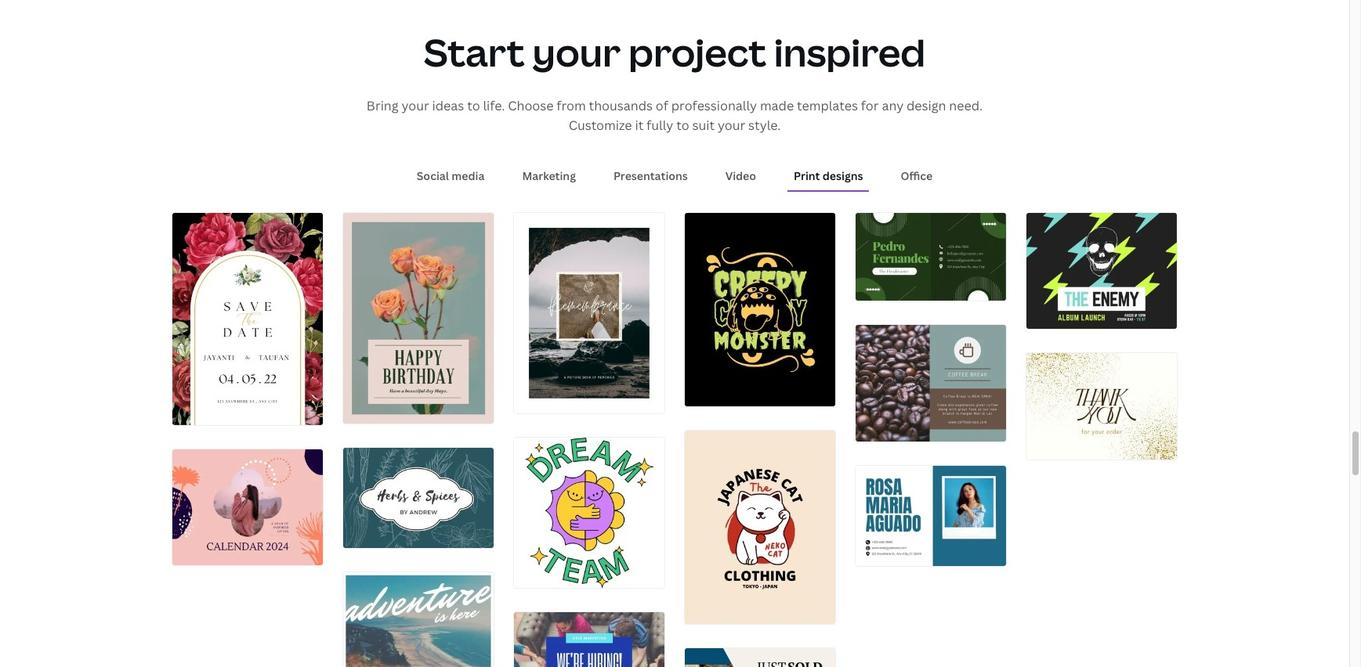 Task type: vqa. For each thing, say whether or not it's contained in the screenshot.
leftmost Saad
no



Task type: describe. For each thing, give the bounding box(es) containing it.
black and neon green rock band album launch flyer image
[[1027, 213, 1178, 329]]

customize
[[569, 117, 632, 134]]

project
[[629, 27, 767, 78]]

pink orange and violet handmade organic woman wall calendar image
[[172, 450, 323, 566]]

bring
[[367, 97, 399, 114]]

from
[[557, 97, 586, 114]]

design
[[907, 97, 947, 114]]

style.
[[749, 117, 781, 134]]

neko cat japanese t-shirt image
[[685, 431, 836, 625]]

for
[[861, 97, 879, 114]]

it
[[635, 117, 644, 134]]

blue modern just sold postcard image
[[685, 649, 836, 668]]

print
[[794, 168, 820, 183]]

social
[[417, 168, 449, 183]]

templates
[[797, 97, 858, 114]]

office
[[901, 168, 933, 183]]

presentations button
[[608, 161, 695, 190]]

designs
[[823, 168, 864, 183]]

0 vertical spatial to
[[467, 97, 480, 114]]

professionally
[[672, 97, 757, 114]]

print designs
[[794, 168, 864, 183]]

blue retro flowers elegant rose happy birthday greeting card image
[[343, 213, 494, 424]]

inspired
[[774, 27, 926, 78]]

bring your ideas to life. choose from thousands of professionally made templates for any design need. customize it fully to suit your style.
[[367, 97, 983, 134]]

2 vertical spatial your
[[718, 117, 746, 134]]

thousands
[[589, 97, 653, 114]]

social media
[[417, 168, 485, 183]]

need.
[[950, 97, 983, 114]]



Task type: locate. For each thing, give the bounding box(es) containing it.
green purple yellow cute dream team tote bag image
[[514, 438, 665, 589]]

made
[[760, 97, 794, 114]]

of
[[656, 97, 669, 114]]

blue and brown coffee break  business direct mail postcard image
[[856, 326, 1007, 442]]

marketing button
[[516, 161, 582, 190]]

life.
[[483, 97, 505, 114]]

vintage film travel square photo book image
[[514, 213, 665, 414]]

video button
[[720, 161, 763, 190]]

yellow green modern typography creepy monster t-shirt image
[[685, 213, 836, 407]]

1 vertical spatial your
[[402, 97, 429, 114]]

your for bring
[[402, 97, 429, 114]]

presentations
[[614, 168, 688, 183]]

teal illustrated herbs storage label image
[[343, 448, 494, 548]]

to
[[467, 97, 480, 114], [677, 117, 690, 134]]

start
[[424, 27, 525, 78]]

1 vertical spatial to
[[677, 117, 690, 134]]

red floral wedding invitation card image
[[172, 213, 323, 425]]

1 horizontal spatial to
[[677, 117, 690, 134]]

gold brown thank you for your order landscape card image
[[1027, 354, 1178, 460]]

video
[[726, 168, 757, 183]]

blue now hiring company direct mail general postcard image
[[514, 613, 665, 668]]

ideas
[[432, 97, 464, 114]]

beach photo adventure direct mail postcard image
[[343, 573, 494, 668]]

your down professionally
[[718, 117, 746, 134]]

office button
[[895, 161, 939, 190]]

to left suit at the top of page
[[677, 117, 690, 134]]

print designs button
[[788, 161, 870, 190]]

white and blue modern address label image
[[856, 466, 1007, 567]]

your right bring
[[402, 97, 429, 114]]

0 horizontal spatial your
[[402, 97, 429, 114]]

your
[[533, 27, 621, 78], [402, 97, 429, 114], [718, 117, 746, 134]]

media
[[452, 168, 485, 183]]

2 horizontal spatial your
[[718, 117, 746, 134]]

1 horizontal spatial your
[[533, 27, 621, 78]]

any
[[882, 97, 904, 114]]

your up from on the top
[[533, 27, 621, 78]]

fully
[[647, 117, 674, 134]]

choose
[[508, 97, 554, 114]]

0 horizontal spatial to
[[467, 97, 480, 114]]

to left life.
[[467, 97, 480, 114]]

green and white geometric line headmaster international school business card image
[[856, 213, 1007, 301]]

your for start
[[533, 27, 621, 78]]

0 vertical spatial your
[[533, 27, 621, 78]]

marketing
[[522, 168, 576, 183]]

social media button
[[411, 161, 491, 190]]

start your project inspired
[[424, 27, 926, 78]]

suit
[[693, 117, 715, 134]]



